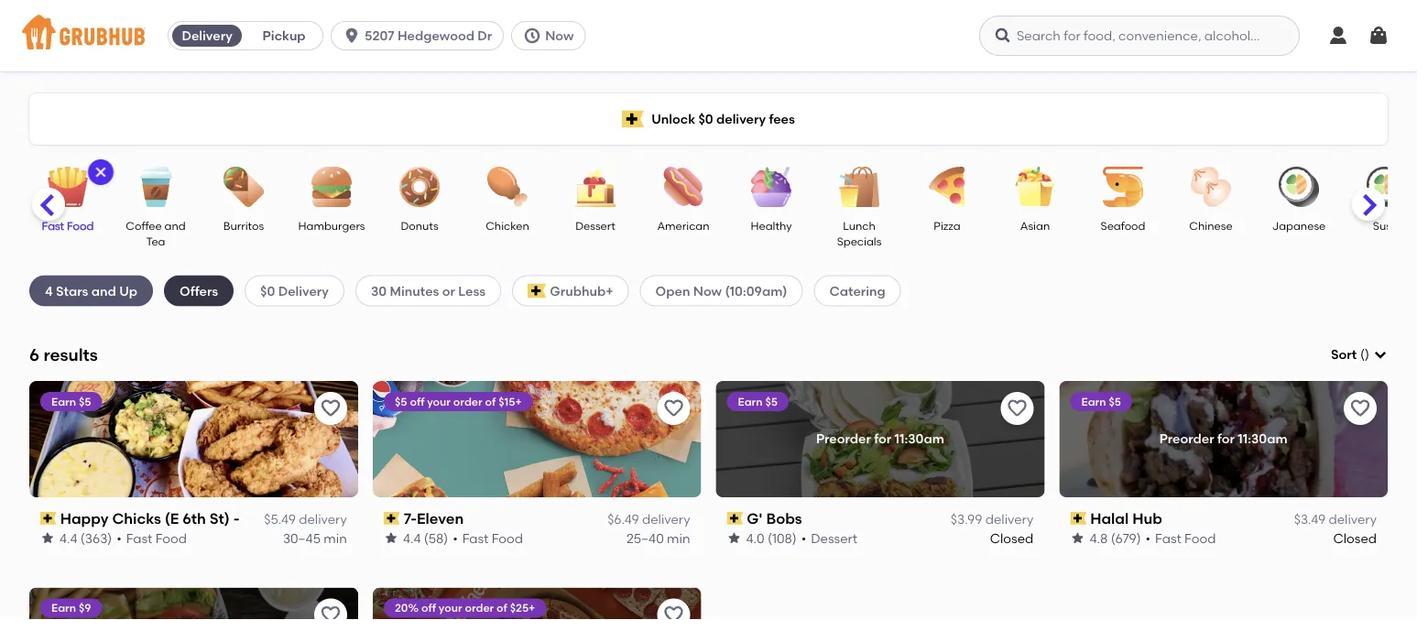 Task type: vqa. For each thing, say whether or not it's contained in the screenshot.
Fast Food "image"
yes



Task type: locate. For each thing, give the bounding box(es) containing it.
(363)
[[80, 530, 112, 546]]

2 star icon image from the left
[[384, 531, 398, 546]]

30–45 min
[[283, 530, 347, 546]]

0 vertical spatial order
[[453, 395, 482, 408]]

fast down chicks
[[126, 530, 152, 546]]

subscription pass image
[[40, 512, 56, 525], [384, 512, 400, 525], [727, 512, 743, 525], [1070, 512, 1086, 525]]

healthy
[[751, 219, 792, 232]]

1 • fast food from the left
[[117, 530, 187, 546]]

$5.49
[[264, 512, 296, 527]]

delivery
[[716, 111, 766, 127], [299, 512, 347, 527], [642, 512, 690, 527], [985, 512, 1033, 527], [1329, 512, 1377, 527]]

0 vertical spatial delivery
[[182, 28, 232, 44]]

• right (363)
[[117, 530, 122, 546]]

5207 hedgewood dr button
[[331, 21, 511, 50]]

delivery inside button
[[182, 28, 232, 44]]

specials
[[837, 235, 882, 248]]

4 stars and up
[[45, 283, 137, 298]]

order left '$25+'
[[465, 602, 494, 615]]

3 • from the left
[[801, 530, 806, 546]]

pizza
[[934, 219, 961, 232]]

min for 7-eleven
[[667, 530, 690, 546]]

none field containing sort
[[1331, 345, 1388, 364]]

fast down hub
[[1155, 530, 1181, 546]]

3 $5 from the left
[[765, 395, 778, 408]]

1 horizontal spatial 11:30am
[[1238, 431, 1288, 447]]

dr
[[478, 28, 492, 44]]

2 preorder from the left
[[1159, 431, 1214, 447]]

3 earn $5 from the left
[[1081, 395, 1121, 408]]

1 vertical spatial of
[[496, 602, 507, 615]]

min right 25–40
[[667, 530, 690, 546]]

0 vertical spatial of
[[485, 395, 496, 408]]

• for hub
[[1145, 530, 1150, 546]]

american image
[[651, 167, 715, 207]]

2 4.4 from the left
[[403, 530, 421, 546]]

• fast food down happy chicks (e 6th st) -
[[117, 530, 187, 546]]

up
[[119, 283, 137, 298]]

$0
[[698, 111, 713, 127], [260, 283, 275, 298]]

0 horizontal spatial and
[[91, 283, 116, 298]]

$0 right offers
[[260, 283, 275, 298]]

for
[[874, 431, 891, 447], [1217, 431, 1235, 447]]

1 closed from the left
[[990, 530, 1033, 546]]

20%
[[395, 602, 418, 615]]

food right (679)
[[1184, 530, 1216, 546]]

1 • from the left
[[117, 530, 122, 546]]

preorder for g' bobs
[[816, 431, 871, 447]]

0 vertical spatial $0
[[698, 111, 713, 127]]

1 subscription pass image from the left
[[40, 512, 56, 525]]

sort
[[1331, 347, 1357, 362]]

1 vertical spatial dessert
[[811, 530, 857, 546]]

earn $5 for g'
[[738, 395, 778, 408]]

of left '$25+'
[[496, 602, 507, 615]]

0 vertical spatial grubhub plus flag logo image
[[622, 110, 644, 128]]

grubhub plus flag logo image for unlock $0 delivery fees
[[622, 110, 644, 128]]

your for 20%
[[438, 602, 462, 615]]

0 horizontal spatial 11:30am
[[894, 431, 944, 447]]

subscription pass image left g'
[[727, 512, 743, 525]]

chicken
[[486, 219, 529, 232]]

1 horizontal spatial svg image
[[523, 27, 542, 45]]

american
[[657, 219, 709, 232]]

0 horizontal spatial now
[[545, 28, 574, 44]]

• fast food for hub
[[1145, 530, 1216, 546]]

dessert down dessert image
[[575, 219, 615, 232]]

1 horizontal spatial for
[[1217, 431, 1235, 447]]

2 $5 from the left
[[395, 395, 407, 408]]

0 horizontal spatial grubhub plus flag logo image
[[528, 283, 546, 298]]

0 vertical spatial now
[[545, 28, 574, 44]]

results
[[43, 345, 98, 365]]

0 horizontal spatial closed
[[990, 530, 1033, 546]]

1 horizontal spatial closed
[[1333, 530, 1377, 546]]

• fast food for eleven
[[452, 530, 523, 546]]

off for $5
[[410, 395, 424, 408]]

2 subscription pass image from the left
[[384, 512, 400, 525]]

dessert image
[[563, 167, 627, 207]]

1 vertical spatial order
[[465, 602, 494, 615]]

)
[[1365, 347, 1369, 362]]

and left up
[[91, 283, 116, 298]]

earn for halal hub
[[1081, 395, 1106, 408]]

pickup
[[263, 28, 306, 44]]

grubhub plus flag logo image left unlock
[[622, 110, 644, 128]]

donuts
[[401, 219, 438, 232]]

2 horizontal spatial save this restaurant image
[[1349, 397, 1371, 419]]

subscription pass image for happy chicks (e 6th st) -
[[40, 512, 56, 525]]

food down "(e"
[[155, 530, 187, 546]]

your right 20%
[[438, 602, 462, 615]]

0 horizontal spatial earn $5
[[51, 395, 91, 408]]

offers
[[180, 283, 218, 298]]

0 horizontal spatial 4.4
[[60, 530, 77, 546]]

happy chicks (e 6th st) -  logo image
[[29, 381, 358, 497]]

closed down "$3.99 delivery"
[[990, 530, 1033, 546]]

0 horizontal spatial svg image
[[93, 165, 108, 180]]

0 horizontal spatial preorder for 11:30am
[[816, 431, 944, 447]]

1 for from the left
[[874, 431, 891, 447]]

1 vertical spatial and
[[91, 283, 116, 298]]

0 horizontal spatial for
[[874, 431, 891, 447]]

delivery for g' bobs
[[985, 512, 1033, 527]]

1 earn $5 from the left
[[51, 395, 91, 408]]

fast food
[[42, 219, 94, 232]]

• fast food down hub
[[1145, 530, 1216, 546]]

2 • fast food from the left
[[452, 530, 523, 546]]

0 vertical spatial your
[[427, 395, 450, 408]]

3 • fast food from the left
[[1145, 530, 1216, 546]]

minutes
[[390, 283, 439, 298]]

1 vertical spatial $0
[[260, 283, 275, 298]]

coffee and tea
[[126, 219, 186, 248]]

order left $15+
[[453, 395, 482, 408]]

0 horizontal spatial • fast food
[[117, 530, 187, 546]]

1 horizontal spatial delivery
[[278, 283, 329, 298]]

2 closed from the left
[[1333, 530, 1377, 546]]

• fast food for chicks
[[117, 530, 187, 546]]

save this restaurant image
[[1006, 397, 1028, 419], [1349, 397, 1371, 419], [663, 604, 685, 620]]

subscription pass image left happy
[[40, 512, 56, 525]]

delivery right $3.49
[[1329, 512, 1377, 527]]

chicken image
[[475, 167, 540, 207]]

subscription pass image for 7-eleven
[[384, 512, 400, 525]]

0 horizontal spatial dessert
[[575, 219, 615, 232]]

grubhub plus flag logo image left grubhub+
[[528, 283, 546, 298]]

11:30am
[[894, 431, 944, 447], [1238, 431, 1288, 447]]

• for eleven
[[452, 530, 457, 546]]

dessert
[[575, 219, 615, 232], [811, 530, 857, 546]]

0 vertical spatial and
[[164, 219, 186, 232]]

$3.99
[[951, 512, 982, 527]]

4.4 down 7-
[[403, 530, 421, 546]]

1 horizontal spatial 4.4
[[403, 530, 421, 546]]

save this restaurant button for g' bobs
[[1001, 392, 1033, 425]]

7-eleven logo image
[[373, 381, 701, 497]]

fast right (58)
[[462, 530, 488, 546]]

earn $5 for halal
[[1081, 395, 1121, 408]]

grubhub plus flag logo image for grubhub+
[[528, 283, 546, 298]]

3 subscription pass image from the left
[[727, 512, 743, 525]]

svg image inside the "5207 hedgewood dr" button
[[343, 27, 361, 45]]

2 horizontal spatial earn $5
[[1081, 395, 1121, 408]]

closed for halal hub
[[1333, 530, 1377, 546]]

your
[[427, 395, 450, 408], [438, 602, 462, 615]]

earn $5
[[51, 395, 91, 408], [738, 395, 778, 408], [1081, 395, 1121, 408]]

2 for from the left
[[1217, 431, 1235, 447]]

7-
[[403, 510, 417, 527]]

2 earn $5 from the left
[[738, 395, 778, 408]]

4.4 (58)
[[403, 530, 448, 546]]

2 min from the left
[[667, 530, 690, 546]]

1 vertical spatial your
[[438, 602, 462, 615]]

•
[[117, 530, 122, 546], [452, 530, 457, 546], [801, 530, 806, 546], [1145, 530, 1150, 546]]

earn
[[51, 395, 76, 408], [738, 395, 763, 408], [1081, 395, 1106, 408], [51, 602, 76, 615]]

• right (108)
[[801, 530, 806, 546]]

1 horizontal spatial min
[[667, 530, 690, 546]]

earn for happy chicks (e 6th st) -
[[51, 395, 76, 408]]

dessert right (108)
[[811, 530, 857, 546]]

1 vertical spatial grubhub plus flag logo image
[[528, 283, 546, 298]]

delivery up 30–45 min
[[299, 512, 347, 527]]

chinese
[[1189, 219, 1233, 232]]

4 star icon image from the left
[[1070, 531, 1085, 546]]

subscription pass image left halal
[[1070, 512, 1086, 525]]

fast food image
[[36, 167, 100, 207]]

11:30am for g' bobs
[[894, 431, 944, 447]]

off
[[410, 395, 424, 408], [421, 602, 436, 615]]

6 results
[[29, 345, 98, 365]]

star icon image left 4.8
[[1070, 531, 1085, 546]]

2 horizontal spatial • fast food
[[1145, 530, 1216, 546]]

-
[[233, 510, 240, 527]]

min right 30–45
[[324, 530, 347, 546]]

4 subscription pass image from the left
[[1070, 512, 1086, 525]]

4.4 down happy
[[60, 530, 77, 546]]

delivery down hamburgers
[[278, 283, 329, 298]]

1 horizontal spatial • fast food
[[452, 530, 523, 546]]

0 horizontal spatial preorder
[[816, 431, 871, 447]]

preorder
[[816, 431, 871, 447], [1159, 431, 1214, 447]]

main navigation navigation
[[0, 0, 1417, 71]]

subscription pass image left 7-
[[384, 512, 400, 525]]

sushi
[[1373, 219, 1401, 232]]

1 horizontal spatial earn $5
[[738, 395, 778, 408]]

star icon image for happy chicks (e 6th st) -
[[40, 531, 55, 546]]

0 horizontal spatial min
[[324, 530, 347, 546]]

• fast food down "eleven"
[[452, 530, 523, 546]]

2 preorder for 11:30am from the left
[[1159, 431, 1288, 447]]

1 horizontal spatial dessert
[[811, 530, 857, 546]]

food
[[67, 219, 94, 232], [155, 530, 187, 546], [491, 530, 523, 546], [1184, 530, 1216, 546]]

4 $5 from the left
[[1109, 395, 1121, 408]]

fast down fast food image
[[42, 219, 64, 232]]

• right (58)
[[452, 530, 457, 546]]

now right open
[[693, 283, 722, 298]]

grubhub plus flag logo image
[[622, 110, 644, 128], [528, 283, 546, 298]]

open now (10:09am)
[[655, 283, 787, 298]]

closed down $3.49 delivery
[[1333, 530, 1377, 546]]

coffee and tea image
[[124, 167, 188, 207]]

unlock
[[651, 111, 695, 127]]

save this restaurant image
[[319, 397, 341, 419], [663, 397, 685, 419], [319, 604, 341, 620]]

save this restaurant image for 7-eleven
[[663, 397, 685, 419]]

of
[[485, 395, 496, 408], [496, 602, 507, 615]]

2 11:30am from the left
[[1238, 431, 1288, 447]]

star icon image for g' bobs
[[727, 531, 742, 546]]

your left $15+
[[427, 395, 450, 408]]

min
[[324, 530, 347, 546], [667, 530, 690, 546]]

burritos image
[[212, 167, 276, 207]]

1 vertical spatial off
[[421, 602, 436, 615]]

$6.49
[[607, 512, 639, 527]]

1 star icon image from the left
[[40, 531, 55, 546]]

earn for g' bobs
[[738, 395, 763, 408]]

delivery left pickup button
[[182, 28, 232, 44]]

1 horizontal spatial preorder
[[1159, 431, 1214, 447]]

svg image inside now button
[[523, 27, 542, 45]]

3 star icon image from the left
[[727, 531, 742, 546]]

star icon image left 4.0
[[727, 531, 742, 546]]

1 preorder from the left
[[816, 431, 871, 447]]

1 $5 from the left
[[79, 395, 91, 408]]

1 4.4 from the left
[[60, 530, 77, 546]]

1 vertical spatial now
[[693, 283, 722, 298]]

delivery up '25–40 min'
[[642, 512, 690, 527]]

order
[[453, 395, 482, 408], [465, 602, 494, 615]]

fees
[[769, 111, 795, 127]]

fast
[[42, 219, 64, 232], [126, 530, 152, 546], [462, 530, 488, 546], [1155, 530, 1181, 546]]

1 min from the left
[[324, 530, 347, 546]]

(679)
[[1111, 530, 1141, 546]]

now
[[545, 28, 574, 44], [693, 283, 722, 298]]

1 preorder for 11:30am from the left
[[816, 431, 944, 447]]

preorder for 11:30am
[[816, 431, 944, 447], [1159, 431, 1288, 447]]

$5
[[79, 395, 91, 408], [395, 395, 407, 408], [765, 395, 778, 408], [1109, 395, 1121, 408]]

0 vertical spatial off
[[410, 395, 424, 408]]

subscription pass image for g' bobs
[[727, 512, 743, 525]]

svg image
[[1368, 25, 1390, 47], [523, 27, 542, 45], [93, 165, 108, 180]]

0 horizontal spatial delivery
[[182, 28, 232, 44]]

None field
[[1331, 345, 1388, 364]]

food right (58)
[[491, 530, 523, 546]]

25–40
[[627, 530, 664, 546]]

star icon image left the "4.4 (363)"
[[40, 531, 55, 546]]

1 horizontal spatial grubhub plus flag logo image
[[622, 110, 644, 128]]

1 horizontal spatial preorder for 11:30am
[[1159, 431, 1288, 447]]

1 horizontal spatial save this restaurant image
[[1006, 397, 1028, 419]]

svg image
[[1327, 25, 1349, 47], [343, 27, 361, 45], [994, 27, 1012, 45], [1373, 347, 1388, 362]]

delivery right '$3.99'
[[985, 512, 1033, 527]]

japanese
[[1272, 219, 1326, 232]]

4 • from the left
[[1145, 530, 1150, 546]]

• down hub
[[1145, 530, 1150, 546]]

4.4 for 7-
[[403, 530, 421, 546]]

2 • from the left
[[452, 530, 457, 546]]

1 horizontal spatial and
[[164, 219, 186, 232]]

now inside button
[[545, 28, 574, 44]]

$0 right unlock
[[698, 111, 713, 127]]

japanese image
[[1267, 167, 1331, 207]]

1 11:30am from the left
[[894, 431, 944, 447]]

delivery
[[182, 28, 232, 44], [278, 283, 329, 298]]

30 minutes or less
[[371, 283, 486, 298]]

30
[[371, 283, 387, 298]]

min for happy chicks (e 6th st) -
[[324, 530, 347, 546]]

of left $15+
[[485, 395, 496, 408]]

now right dr
[[545, 28, 574, 44]]

chinese image
[[1179, 167, 1243, 207]]

and up tea
[[164, 219, 186, 232]]

star icon image left "4.4 (58)"
[[384, 531, 398, 546]]

star icon image
[[40, 531, 55, 546], [384, 531, 398, 546], [727, 531, 742, 546], [1070, 531, 1085, 546]]

save this restaurant button for 7-eleven
[[657, 392, 690, 425]]

donuts image
[[387, 167, 452, 207]]

sushi image
[[1355, 167, 1417, 207]]



Task type: describe. For each thing, give the bounding box(es) containing it.
earn $9
[[51, 602, 91, 615]]

less
[[458, 283, 486, 298]]

halal hub
[[1090, 510, 1162, 527]]

hamburgers image
[[300, 167, 364, 207]]

$5 for happy
[[79, 395, 91, 408]]

• dessert
[[801, 530, 857, 546]]

hub
[[1132, 510, 1162, 527]]

catering
[[829, 283, 886, 298]]

• for chicks
[[117, 530, 122, 546]]

your for $5
[[427, 395, 450, 408]]

lunch specials
[[837, 219, 882, 248]]

4.8
[[1089, 530, 1108, 546]]

lunch specials image
[[827, 167, 891, 207]]

delivery for 7-eleven
[[642, 512, 690, 527]]

save this restaurant button for happy chicks (e 6th st) -
[[314, 392, 347, 425]]

bobs
[[766, 510, 802, 527]]

save this restaurant image for halal hub
[[1349, 397, 1371, 419]]

subscription pass image for halal hub
[[1070, 512, 1086, 525]]

st)
[[210, 510, 230, 527]]

preorder for 11:30am for g' bobs
[[816, 431, 944, 447]]

halal
[[1090, 510, 1129, 527]]

preorder for halal hub
[[1159, 431, 1214, 447]]

unlock $0 delivery fees
[[651, 111, 795, 127]]

and inside coffee and tea
[[164, 219, 186, 232]]

preorder for 11:30am for halal hub
[[1159, 431, 1288, 447]]

asian image
[[1003, 167, 1067, 207]]

or
[[442, 283, 455, 298]]

happy chicks (e 6th st) -
[[60, 510, 240, 527]]

5207
[[365, 28, 394, 44]]

6th
[[183, 510, 206, 527]]

Search for food, convenience, alcohol... search field
[[979, 16, 1300, 56]]

grubhub+
[[550, 283, 613, 298]]

11:30am for halal hub
[[1238, 431, 1288, 447]]

happy
[[60, 510, 109, 527]]

20% off your order of $25+
[[395, 602, 535, 615]]

lunch
[[843, 219, 875, 232]]

delivery for halal hub
[[1329, 512, 1377, 527]]

$25+
[[510, 602, 535, 615]]

delivery left fees
[[716, 111, 766, 127]]

stars
[[56, 283, 88, 298]]

$5 off your order of $15+
[[395, 395, 522, 408]]

fast for 7-eleven
[[462, 530, 488, 546]]

0 horizontal spatial save this restaurant image
[[663, 604, 685, 620]]

$9
[[79, 602, 91, 615]]

g' bobs
[[747, 510, 802, 527]]

order for $25+
[[465, 602, 494, 615]]

for for hub
[[1217, 431, 1235, 447]]

(
[[1360, 347, 1365, 362]]

2 horizontal spatial svg image
[[1368, 25, 1390, 47]]

$6.49 delivery
[[607, 512, 690, 527]]

$15+
[[498, 395, 522, 408]]

for for bobs
[[874, 431, 891, 447]]

(108)
[[768, 530, 797, 546]]

star icon image for halal hub
[[1070, 531, 1085, 546]]

fast for happy chicks (e 6th st) -
[[126, 530, 152, 546]]

1 vertical spatial delivery
[[278, 283, 329, 298]]

of for $25+
[[496, 602, 507, 615]]

$5.49 delivery
[[264, 512, 347, 527]]

tea
[[146, 235, 165, 248]]

fast for halal hub
[[1155, 530, 1181, 546]]

eleven
[[417, 510, 463, 527]]

seafood image
[[1091, 167, 1155, 207]]

7-eleven
[[403, 510, 463, 527]]

save this restaurant button for halal hub
[[1344, 392, 1377, 425]]

food for 7-
[[491, 530, 523, 546]]

open
[[655, 283, 690, 298]]

delivery button
[[169, 21, 246, 50]]

(58)
[[424, 530, 448, 546]]

$3.99 delivery
[[951, 512, 1033, 527]]

• for bobs
[[801, 530, 806, 546]]

save this restaurant image for happy chicks (e 6th st) -
[[319, 397, 341, 419]]

pickup button
[[246, 21, 323, 50]]

sort ( )
[[1331, 347, 1369, 362]]

burritos
[[223, 219, 264, 232]]

$5 for halal
[[1109, 395, 1121, 408]]

1 horizontal spatial $0
[[698, 111, 713, 127]]

4.8 (679)
[[1089, 530, 1141, 546]]

$3.49 delivery
[[1294, 512, 1377, 527]]

off for 20%
[[421, 602, 436, 615]]

hedgewood
[[397, 28, 474, 44]]

(e
[[165, 510, 179, 527]]

food for happy
[[155, 530, 187, 546]]

save this restaurant image for g' bobs
[[1006, 397, 1028, 419]]

healthy image
[[739, 167, 803, 207]]

food for halal
[[1184, 530, 1216, 546]]

30–45
[[283, 530, 321, 546]]

asian
[[1020, 219, 1050, 232]]

order for $15+
[[453, 395, 482, 408]]

6
[[29, 345, 39, 365]]

now button
[[511, 21, 593, 50]]

g'
[[747, 510, 763, 527]]

(10:09am)
[[725, 283, 787, 298]]

0 vertical spatial dessert
[[575, 219, 615, 232]]

0 horizontal spatial $0
[[260, 283, 275, 298]]

pizza image
[[915, 167, 979, 207]]

25–40 min
[[627, 530, 690, 546]]

closed for g' bobs
[[990, 530, 1033, 546]]

food down fast food image
[[67, 219, 94, 232]]

$0 delivery
[[260, 283, 329, 298]]

svg image inside 'field'
[[1373, 347, 1388, 362]]

earn $5 for happy
[[51, 395, 91, 408]]

4.4 (363)
[[60, 530, 112, 546]]

4
[[45, 283, 53, 298]]

4.4 for happy
[[60, 530, 77, 546]]

of for $15+
[[485, 395, 496, 408]]

$5 for g'
[[765, 395, 778, 408]]

hamburgers
[[298, 219, 365, 232]]

star icon image for 7-eleven
[[384, 531, 398, 546]]

1 horizontal spatial now
[[693, 283, 722, 298]]

4.0
[[746, 530, 765, 546]]

4.0 (108)
[[746, 530, 797, 546]]

delivery for happy chicks (e 6th st) -
[[299, 512, 347, 527]]

5207 hedgewood dr
[[365, 28, 492, 44]]

chicks
[[112, 510, 161, 527]]

coffee
[[126, 219, 162, 232]]

$3.49
[[1294, 512, 1326, 527]]

seafood
[[1101, 219, 1145, 232]]



